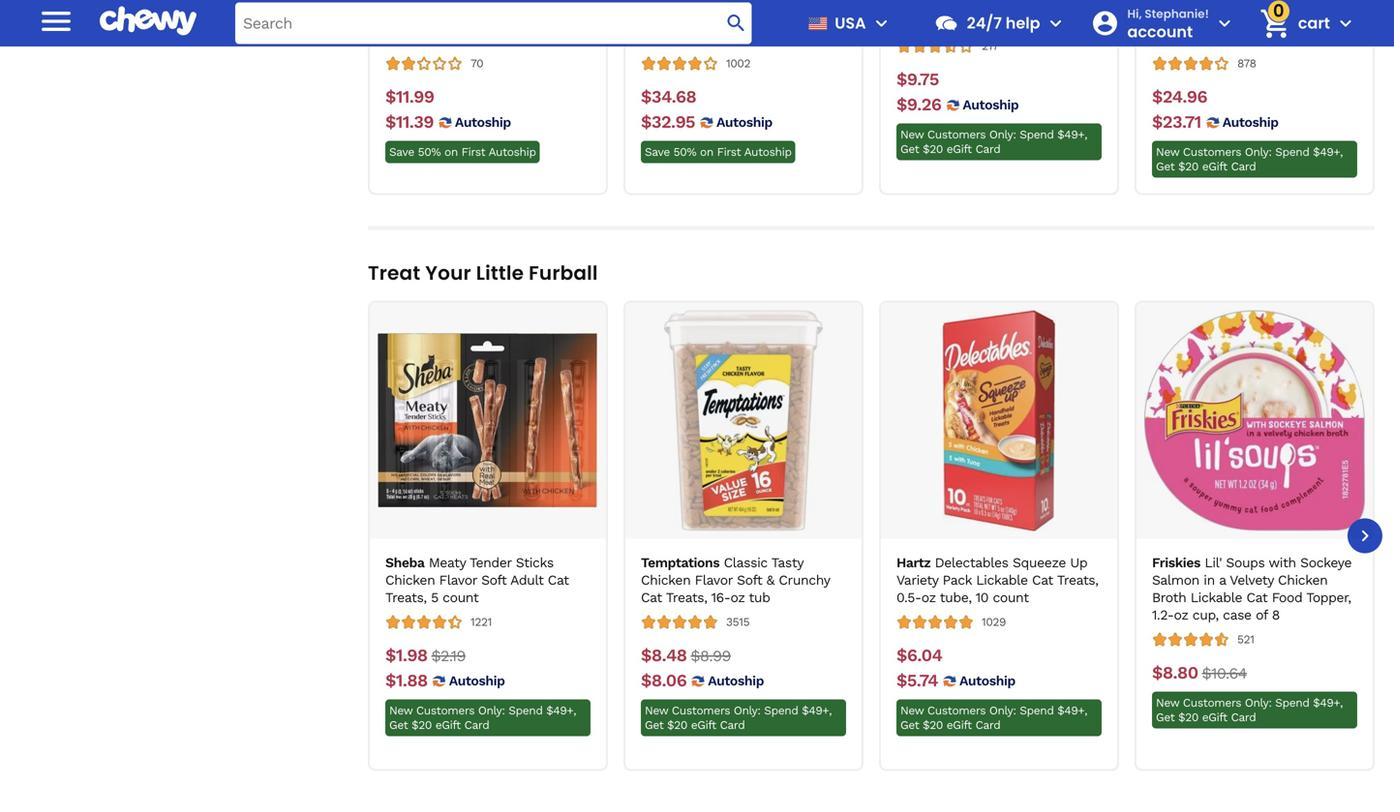 Task type: locate. For each thing, give the bounding box(es) containing it.
0 horizontal spatial first
[[462, 145, 486, 159]]

lil'
[[1205, 555, 1222, 571]]

only: for $9.75
[[990, 128, 1017, 141]]

new customers only: spend $49+, get $20 egift card down the $5.74 "text box"
[[901, 704, 1088, 732]]

1 50% from the left
[[418, 145, 441, 159]]

card
[[976, 142, 1001, 156], [1232, 160, 1257, 173], [1232, 711, 1257, 725], [465, 719, 490, 732], [720, 719, 745, 732], [976, 719, 1001, 732]]

spend
[[1020, 128, 1054, 141], [1276, 145, 1310, 159], [1276, 696, 1310, 710], [509, 704, 543, 718], [765, 704, 799, 718], [1020, 704, 1054, 718]]

new down the $8.80 "text field"
[[1157, 696, 1180, 710]]

new down the $8.06 text box
[[645, 704, 669, 718]]

1 horizontal spatial first
[[717, 145, 741, 159]]

50% down $32.95 'text box'
[[674, 145, 697, 159]]

1 vertical spatial list
[[368, 301, 1375, 771]]

2 flavor from the left
[[695, 572, 733, 588]]

$32.95 text field
[[641, 112, 695, 133]]

submit search image
[[725, 12, 748, 35]]

$1.98
[[386, 646, 428, 666]]

$20 for $6.04
[[923, 719, 943, 732]]

first down "1002"
[[717, 145, 741, 159]]

friskies
[[1153, 555, 1201, 571]]

soft up cats,
[[1003, 0, 1028, 12]]

2 50% from the left
[[674, 145, 697, 159]]

count down chews
[[1059, 13, 1095, 29]]

your
[[425, 259, 472, 287]]

1 horizontal spatial soft
[[737, 572, 763, 588]]

oz inside delectables squeeze up variety pack lickable cat treats, 0.5-oz tube, 10 count
[[922, 590, 936, 606]]

1 save 50% on first autoship from the left
[[389, 145, 536, 159]]

chicken inside classic tasty chicken flavor soft & crunchy cat treats, 16-oz tub
[[641, 572, 691, 588]]

customers down $23.71 text box
[[1184, 145, 1242, 159]]

2 save from the left
[[645, 145, 670, 159]]

hi, stephanie! account
[[1128, 6, 1210, 42]]

get down $1.88 text box
[[389, 719, 408, 732]]

chewy home image
[[100, 0, 197, 42]]

$49+,
[[1058, 128, 1088, 141], [1314, 145, 1344, 159], [1314, 696, 1344, 710], [547, 704, 576, 718], [802, 704, 832, 718], [1058, 704, 1088, 718]]

0 horizontal spatial save 50% on first autoship
[[389, 145, 536, 159]]

1 horizontal spatial oz
[[922, 590, 936, 606]]

3515
[[726, 616, 750, 629]]

save for $11.39
[[389, 145, 414, 159]]

cat up of
[[1247, 590, 1268, 606]]

treats, for $8.48
[[666, 590, 708, 606]]

up
[[1071, 555, 1088, 571]]

50% for $11.39
[[418, 145, 441, 159]]

chicken inside lil' soups with sockeye salmon in a velvety chicken broth lickable cat food topper, 1.2-oz cup, case of 8
[[1279, 572, 1328, 588]]

only: for $6.04
[[990, 704, 1017, 718]]

cat down sticks
[[548, 572, 569, 588]]

cat inside lil' soups with sockeye salmon in a velvety chicken broth lickable cat food topper, 1.2-oz cup, case of 8
[[1247, 590, 1268, 606]]

menu image
[[37, 2, 76, 40]]

2 horizontal spatial count
[[1059, 13, 1095, 29]]

card for $6.04
[[976, 719, 1001, 732]]

1 horizontal spatial save
[[645, 145, 670, 159]]

2 chicken from the left
[[641, 572, 691, 588]]

chicken down sheba
[[386, 572, 435, 588]]

chicken
[[386, 572, 435, 588], [641, 572, 691, 588], [1279, 572, 1328, 588]]

0 horizontal spatial 50%
[[418, 145, 441, 159]]

$9.26 text field
[[897, 94, 942, 116]]

0 horizontal spatial oz
[[731, 590, 745, 606]]

flavor up 16-
[[695, 572, 733, 588]]

get down $23.71 text box
[[1157, 160, 1175, 173]]

account
[[1128, 21, 1194, 42]]

soft down tender
[[481, 572, 507, 588]]

$10.64
[[1203, 664, 1248, 683]]

1002
[[726, 57, 751, 70]]

new down $9.26 text field
[[901, 128, 924, 141]]

flavor
[[439, 572, 477, 588], [695, 572, 733, 588]]

soft
[[1003, 0, 1028, 12], [481, 572, 507, 588], [737, 572, 763, 588]]

10
[[976, 590, 989, 606]]

$9.75
[[897, 69, 939, 89]]

autoship for $32.95
[[717, 114, 773, 130]]

treats, inside meaty tender sticks chicken flavor soft adult cat treats, 5 count
[[386, 590, 427, 606]]

new customers only: spend $49+, get $20 egift card down $23.71 text box
[[1157, 145, 1344, 173]]

list
[[368, 0, 1375, 195], [368, 301, 1375, 771]]

0 horizontal spatial on
[[445, 145, 458, 159]]

1 horizontal spatial flavor
[[695, 572, 733, 588]]

16-
[[712, 590, 731, 606]]

customers for $8.80
[[1184, 696, 1242, 710]]

count
[[1059, 13, 1095, 29], [443, 590, 479, 606], [993, 590, 1029, 606]]

treats, inside delectables squeeze up variety pack lickable cat treats, 0.5-oz tube, 10 count
[[1058, 572, 1099, 588]]

$8.06 text field
[[641, 671, 687, 692]]

autoship for $5.74
[[960, 673, 1016, 689]]

only: for $24.96
[[1246, 145, 1272, 159]]

8
[[1273, 607, 1281, 623]]

soft down 'classic'
[[737, 572, 763, 588]]

save 50% on first autoship
[[389, 145, 536, 159], [645, 145, 792, 159]]

new customers only: spend $49+, get $20 egift card down $2.19 text field
[[389, 704, 576, 732]]

salmon
[[1153, 572, 1200, 588]]

autoship for $11.39
[[455, 114, 511, 130]]

1 chicken from the left
[[386, 572, 435, 588]]

cat down squeeze
[[1033, 572, 1054, 588]]

$49+, for $8.80
[[1314, 696, 1344, 710]]

customers for $9.75
[[928, 128, 986, 141]]

save down $11.39 text field at the left top of the page
[[389, 145, 414, 159]]

$1.98 $2.19
[[386, 646, 466, 666]]

save 50% on first autoship down $11.39 text field at the left top of the page
[[389, 145, 536, 159]]

card for $9.75
[[976, 142, 1001, 156]]

$20 down '$8.80 $10.64'
[[1179, 711, 1199, 725]]

save 50% on first autoship down $32.95 'text box'
[[645, 145, 792, 159]]

2 first from the left
[[717, 145, 741, 159]]

treats, inside classic tasty chicken flavor soft & crunchy cat treats, 16-oz tub
[[666, 590, 708, 606]]

0 horizontal spatial save
[[389, 145, 414, 159]]

treat
[[368, 259, 421, 287]]

$20 down $9.26 text field
[[923, 142, 943, 156]]

cats,
[[999, 13, 1030, 29]]

1 list from the top
[[368, 0, 1375, 195]]

account menu image
[[1214, 12, 1237, 35]]

$11.39 text field
[[386, 112, 434, 133]]

0 vertical spatial lickable
[[977, 572, 1028, 588]]

$9.75 text field
[[897, 69, 939, 90]]

new customers only: spend $49+, get $20 egift card down $10.64
[[1157, 696, 1344, 725]]

new for $6.04
[[901, 704, 924, 718]]

1 horizontal spatial on
[[700, 145, 714, 159]]

count right 10
[[993, 590, 1029, 606]]

save
[[389, 145, 414, 159], [645, 145, 670, 159]]

3 chicken from the left
[[1279, 572, 1328, 588]]

customers down the $5.74 "text box"
[[928, 704, 986, 718]]

new customers only: spend $49+, get $20 egift card down $9.26 text field
[[901, 128, 1088, 156]]

1 horizontal spatial chicken
[[641, 572, 691, 588]]

new customers only: spend $49+, get $20 egift card for $9.75
[[901, 128, 1088, 156]]

spend for $9.75
[[1020, 128, 1054, 141]]

2 horizontal spatial oz
[[1174, 607, 1189, 623]]

$1.88 text field
[[386, 671, 428, 692]]

oz down broth
[[1174, 607, 1189, 623]]

0 horizontal spatial flavor
[[439, 572, 477, 588]]

50% down $11.39 text field at the left top of the page
[[418, 145, 441, 159]]

adult
[[511, 572, 544, 588]]

get
[[901, 142, 920, 156], [1157, 160, 1175, 173], [1157, 711, 1175, 725], [389, 719, 408, 732], [645, 719, 664, 732], [901, 719, 920, 732]]

spend for $8.80
[[1276, 696, 1310, 710]]

$8.80 text field
[[1153, 663, 1199, 684]]

2 list from the top
[[368, 301, 1375, 771]]

case
[[1224, 607, 1252, 623]]

customers down $10.64 text box
[[1184, 696, 1242, 710]]

treat your little furball
[[368, 259, 598, 287]]

lickable down a
[[1191, 590, 1243, 606]]

chicken down temptations
[[641, 572, 691, 588]]

$20 down the $5.74 "text box"
[[923, 719, 943, 732]]

2 horizontal spatial soft
[[1003, 0, 1028, 12]]

0 horizontal spatial count
[[443, 590, 479, 606]]

first for $11.39
[[462, 145, 486, 159]]

0 horizontal spatial soft
[[481, 572, 507, 588]]

new for $9.75
[[901, 128, 924, 141]]

oz down variety
[[922, 590, 936, 606]]

autoship for $8.06
[[708, 673, 764, 689]]

$5.74
[[897, 671, 939, 691]]

1 horizontal spatial lickable
[[1191, 590, 1243, 606]]

0 horizontal spatial lickable
[[977, 572, 1028, 588]]

cat inside classic tasty chicken flavor soft & crunchy cat treats, 16-oz tub
[[641, 590, 662, 606]]

save down $32.95 'text box'
[[645, 145, 670, 159]]

1 horizontal spatial save 50% on first autoship
[[645, 145, 792, 159]]

first down 70
[[462, 145, 486, 159]]

1221
[[471, 616, 492, 629]]

treats, left 5 on the bottom
[[386, 590, 427, 606]]

0 horizontal spatial treats,
[[386, 590, 427, 606]]

chicken up food
[[1279, 572, 1328, 588]]

sticks
[[516, 555, 554, 571]]

flavor down "meaty"
[[439, 572, 477, 588]]

hartz delectables squeeze up variety pack lickable cat treats, 0.5-oz tube, 10 count image
[[889, 310, 1110, 531]]

$20
[[923, 142, 943, 156], [1179, 160, 1199, 173], [1179, 711, 1199, 725], [412, 719, 432, 732], [667, 719, 688, 732], [923, 719, 943, 732]]

new
[[901, 128, 924, 141], [1157, 145, 1180, 159], [1157, 696, 1180, 710], [389, 704, 413, 718], [645, 704, 669, 718], [901, 704, 924, 718]]

1 on from the left
[[445, 145, 458, 159]]

get for $8.80
[[1157, 711, 1175, 725]]

0 vertical spatial list
[[368, 0, 1375, 195]]

1 vertical spatial lickable
[[1191, 590, 1243, 606]]

1 horizontal spatial count
[[993, 590, 1029, 606]]

cat down temptations
[[641, 590, 662, 606]]

list containing $1.98
[[368, 301, 1375, 771]]

customers
[[928, 128, 986, 141], [1184, 145, 1242, 159], [1184, 696, 1242, 710], [416, 704, 475, 718], [672, 704, 731, 718], [928, 704, 986, 718]]

get down the $8.80 "text field"
[[1157, 711, 1175, 725]]

2 save 50% on first autoship from the left
[[645, 145, 792, 159]]

$1.98 text field
[[386, 646, 428, 667]]

1 first from the left
[[462, 145, 486, 159]]

treats,
[[1058, 572, 1099, 588], [386, 590, 427, 606], [666, 590, 708, 606]]

cat
[[548, 572, 569, 588], [1033, 572, 1054, 588], [641, 590, 662, 606], [1247, 590, 1268, 606]]

1 save from the left
[[389, 145, 414, 159]]

customers down $1.88 text box
[[416, 704, 475, 718]]

count inside hairball support soft chews supplement for cats, 100 count
[[1059, 13, 1095, 29]]

delectables squeeze up variety pack lickable cat treats, 0.5-oz tube, 10 count
[[897, 555, 1099, 606]]

meaty tender sticks chicken flavor soft adult cat treats, 5 count
[[386, 555, 569, 606]]

treats, left 16-
[[666, 590, 708, 606]]

cart link
[[1252, 0, 1331, 46]]

treats, down the up
[[1058, 572, 1099, 588]]

get down $9.26 text field
[[901, 142, 920, 156]]

1 horizontal spatial 50%
[[674, 145, 697, 159]]

chicken inside meaty tender sticks chicken flavor soft adult cat treats, 5 count
[[386, 572, 435, 588]]

customers down $9.26 text field
[[928, 128, 986, 141]]

1 flavor from the left
[[439, 572, 477, 588]]

hairball support soft chews supplement for cats, 100 count link
[[897, 0, 1102, 30]]

$6.04
[[897, 646, 943, 666]]

autoship
[[963, 97, 1019, 113], [455, 114, 511, 130], [717, 114, 773, 130], [1223, 114, 1279, 130], [489, 145, 536, 159], [744, 145, 792, 159], [449, 673, 505, 689], [708, 673, 764, 689], [960, 673, 1016, 689]]

new down the $5.74 "text box"
[[901, 704, 924, 718]]

items image
[[1258, 6, 1293, 41]]

count right 5 on the bottom
[[443, 590, 479, 606]]

sheba
[[386, 555, 425, 571]]

get for $9.75
[[901, 142, 920, 156]]

$20 down $23.71 text box
[[1179, 160, 1199, 173]]

temptations
[[641, 555, 720, 571]]

2 horizontal spatial treats,
[[1058, 572, 1099, 588]]

tube,
[[940, 590, 972, 606]]

lickable
[[977, 572, 1028, 588], [1191, 590, 1243, 606]]

521
[[1238, 633, 1255, 647]]

217
[[982, 39, 999, 53]]

24/7 help
[[967, 12, 1041, 34]]

food
[[1272, 590, 1303, 606]]

card for $8.80
[[1232, 711, 1257, 725]]

1 horizontal spatial treats,
[[666, 590, 708, 606]]

2 on from the left
[[700, 145, 714, 159]]

oz left "tub" on the bottom
[[731, 590, 745, 606]]

on for $11.39
[[445, 145, 458, 159]]

get down the $5.74 "text box"
[[901, 719, 920, 732]]

egift for $24.96
[[1203, 160, 1228, 173]]

flavor inside classic tasty chicken flavor soft & crunchy cat treats, 16-oz tub
[[695, 572, 733, 588]]

24/7 help link
[[927, 0, 1041, 46]]

0 horizontal spatial chicken
[[386, 572, 435, 588]]

usa button
[[801, 0, 894, 46]]

2 horizontal spatial chicken
[[1279, 572, 1328, 588]]

new customers only: spend $49+, get $20 egift card for $8.80
[[1157, 696, 1344, 725]]

lickable up 10
[[977, 572, 1028, 588]]

$11.99 text field
[[386, 87, 434, 108]]

broth
[[1153, 590, 1187, 606]]

new down $23.71 text box
[[1157, 145, 1180, 159]]

$24.96 text field
[[1153, 87, 1208, 108]]



Task type: describe. For each thing, give the bounding box(es) containing it.
sheba meaty tender sticks chicken flavor soft adult cat treats, 5 count image
[[378, 310, 599, 531]]

$8.80
[[1153, 663, 1199, 683]]

Product search field
[[235, 2, 752, 44]]

little
[[476, 259, 524, 287]]

tasty
[[772, 555, 804, 571]]

egift for $9.75
[[947, 142, 972, 156]]

get down the $8.06 text box
[[645, 719, 664, 732]]

count inside meaty tender sticks chicken flavor soft adult cat treats, 5 count
[[443, 590, 479, 606]]

classic
[[724, 555, 768, 571]]

support
[[949, 0, 999, 12]]

$8.80 $10.64
[[1153, 663, 1248, 683]]

meaty
[[429, 555, 466, 571]]

customers down the $8.06 text box
[[672, 704, 731, 718]]

$11.39
[[386, 112, 434, 132]]

$11.99
[[386, 87, 434, 107]]

variety
[[897, 572, 939, 588]]

spend for $24.96
[[1276, 145, 1310, 159]]

cart
[[1299, 12, 1331, 34]]

in
[[1204, 572, 1215, 588]]

$6.04 text field
[[897, 646, 943, 667]]

$2.19 text field
[[432, 646, 466, 667]]

24/7
[[967, 12, 1002, 34]]

878
[[1238, 57, 1257, 70]]

hi,
[[1128, 6, 1142, 22]]

furball
[[529, 259, 598, 287]]

spend for $6.04
[[1020, 704, 1054, 718]]

help menu image
[[1045, 12, 1068, 35]]

soft inside classic tasty chicken flavor soft & crunchy cat treats, 16-oz tub
[[737, 572, 763, 588]]

autoship for $1.88
[[449, 673, 505, 689]]

soft inside hairball support soft chews supplement for cats, 100 count
[[1003, 0, 1028, 12]]

usa
[[835, 12, 867, 34]]

70
[[471, 57, 484, 70]]

$49+, for $6.04
[[1058, 704, 1088, 718]]

pack
[[943, 572, 972, 588]]

autoship for $9.26
[[963, 97, 1019, 113]]

1029
[[982, 616, 1007, 629]]

hairball support soft chews supplement for cats, 100 count
[[897, 0, 1095, 29]]

of
[[1256, 607, 1268, 623]]

customers for $6.04
[[928, 704, 986, 718]]

$2.19
[[432, 647, 466, 665]]

100
[[1034, 13, 1055, 29]]

$8.48 $8.99
[[641, 646, 731, 666]]

egift for $6.04
[[947, 719, 972, 732]]

card for $24.96
[[1232, 160, 1257, 173]]

soups
[[1227, 555, 1266, 571]]

$34.68 text field
[[641, 87, 697, 108]]

first for $32.95
[[717, 145, 741, 159]]

classic tasty chicken flavor soft & crunchy cat treats, 16-oz tub
[[641, 555, 830, 606]]

new customers only: spend $49+, get $20 egift card down $8.99 text box
[[645, 704, 832, 732]]

new down $1.88 text box
[[389, 704, 413, 718]]

50% for $32.95
[[674, 145, 697, 159]]

Search text field
[[235, 2, 752, 44]]

cat inside meaty tender sticks chicken flavor soft adult cat treats, 5 count
[[548, 572, 569, 588]]

cart menu image
[[1335, 12, 1358, 35]]

new customers only: spend $49+, get $20 egift card for $6.04
[[901, 704, 1088, 732]]

$8.99
[[691, 647, 731, 665]]

$20 for $8.80
[[1179, 711, 1199, 725]]

save for $32.95
[[645, 145, 670, 159]]

$10.64 text field
[[1203, 663, 1248, 684]]

egift for $8.80
[[1203, 711, 1228, 725]]

stephanie!
[[1145, 6, 1210, 22]]

lickable inside delectables squeeze up variety pack lickable cat treats, 0.5-oz tube, 10 count
[[977, 572, 1028, 588]]

supplement
[[897, 13, 974, 29]]

lickable inside lil' soups with sockeye salmon in a velvety chicken broth lickable cat food topper, 1.2-oz cup, case of 8
[[1191, 590, 1243, 606]]

get for $6.04
[[901, 719, 920, 732]]

$49+, for $24.96
[[1314, 145, 1344, 159]]

$8.48 text field
[[641, 646, 687, 667]]

cup,
[[1193, 607, 1219, 623]]

autoship for $23.71
[[1223, 114, 1279, 130]]

&
[[767, 572, 775, 588]]

chewy support image
[[934, 11, 960, 36]]

count inside delectables squeeze up variety pack lickable cat treats, 0.5-oz tube, 10 count
[[993, 590, 1029, 606]]

crunchy
[[779, 572, 830, 588]]

get for $24.96
[[1157, 160, 1175, 173]]

save 50% on first autoship for $11.39
[[389, 145, 536, 159]]

hairball
[[897, 0, 944, 12]]

1.2-
[[1153, 607, 1174, 623]]

$20 down $1.88 text box
[[412, 719, 432, 732]]

lil' soups with sockeye salmon in a velvety chicken broth lickable cat food topper, 1.2-oz cup, case of 8
[[1153, 555, 1352, 623]]

with
[[1269, 555, 1297, 571]]

$34.68
[[641, 87, 697, 107]]

on for $32.95
[[700, 145, 714, 159]]

tender
[[470, 555, 512, 571]]

$32.95
[[641, 112, 695, 132]]

only: for $8.80
[[1246, 696, 1272, 710]]

$8.99 text field
[[691, 646, 731, 667]]

$20 down the $8.06 text box
[[667, 719, 688, 732]]

customers for $24.96
[[1184, 145, 1242, 159]]

hartz
[[897, 555, 931, 571]]

$23.71
[[1153, 112, 1202, 132]]

0.5-
[[897, 590, 922, 606]]

treats, for $1.98
[[386, 590, 427, 606]]

flavor inside meaty tender sticks chicken flavor soft adult cat treats, 5 count
[[439, 572, 477, 588]]

delectables
[[935, 555, 1009, 571]]

$5.74 text field
[[897, 671, 939, 692]]

tub
[[749, 590, 771, 606]]

oz inside classic tasty chicken flavor soft & crunchy cat treats, 16-oz tub
[[731, 590, 745, 606]]

topper,
[[1307, 590, 1352, 606]]

temptations classic tasty chicken flavor soft & crunchy cat treats, 16-oz tub image
[[633, 310, 854, 531]]

new customers only: spend $49+, get $20 egift card for $24.96
[[1157, 145, 1344, 173]]

squeeze
[[1013, 555, 1067, 571]]

help
[[1006, 12, 1041, 34]]

sockeye
[[1301, 555, 1352, 571]]

$8.06
[[641, 671, 687, 691]]

cat inside delectables squeeze up variety pack lickable cat treats, 0.5-oz tube, 10 count
[[1033, 572, 1054, 588]]

next image
[[1354, 524, 1377, 548]]

$24.96
[[1153, 87, 1208, 107]]

new for $8.80
[[1157, 696, 1180, 710]]

$49+, for $9.75
[[1058, 128, 1088, 141]]

$20 for $24.96
[[1179, 160, 1199, 173]]

friskies lil' soups with sockeye salmon in a velvety chicken broth lickable cat food topper, 1.2-oz cup,... image
[[1145, 310, 1366, 531]]

list containing $9.75
[[368, 0, 1375, 195]]

for
[[978, 13, 995, 29]]

save 50% on first autoship for $32.95
[[645, 145, 792, 159]]

menu image
[[870, 12, 894, 35]]

new for $24.96
[[1157, 145, 1180, 159]]

5
[[431, 590, 439, 606]]

$20 for $9.75
[[923, 142, 943, 156]]

chews
[[1033, 0, 1074, 12]]

$8.48
[[641, 646, 687, 666]]

soft inside meaty tender sticks chicken flavor soft adult cat treats, 5 count
[[481, 572, 507, 588]]

oz inside lil' soups with sockeye salmon in a velvety chicken broth lickable cat food topper, 1.2-oz cup, case of 8
[[1174, 607, 1189, 623]]

$9.26
[[897, 94, 942, 115]]

$23.71 text field
[[1153, 112, 1202, 133]]

$1.88
[[386, 671, 428, 691]]

velvety
[[1230, 572, 1274, 588]]

a
[[1220, 572, 1227, 588]]



Task type: vqa. For each thing, say whether or not it's contained in the screenshot.
Upload
no



